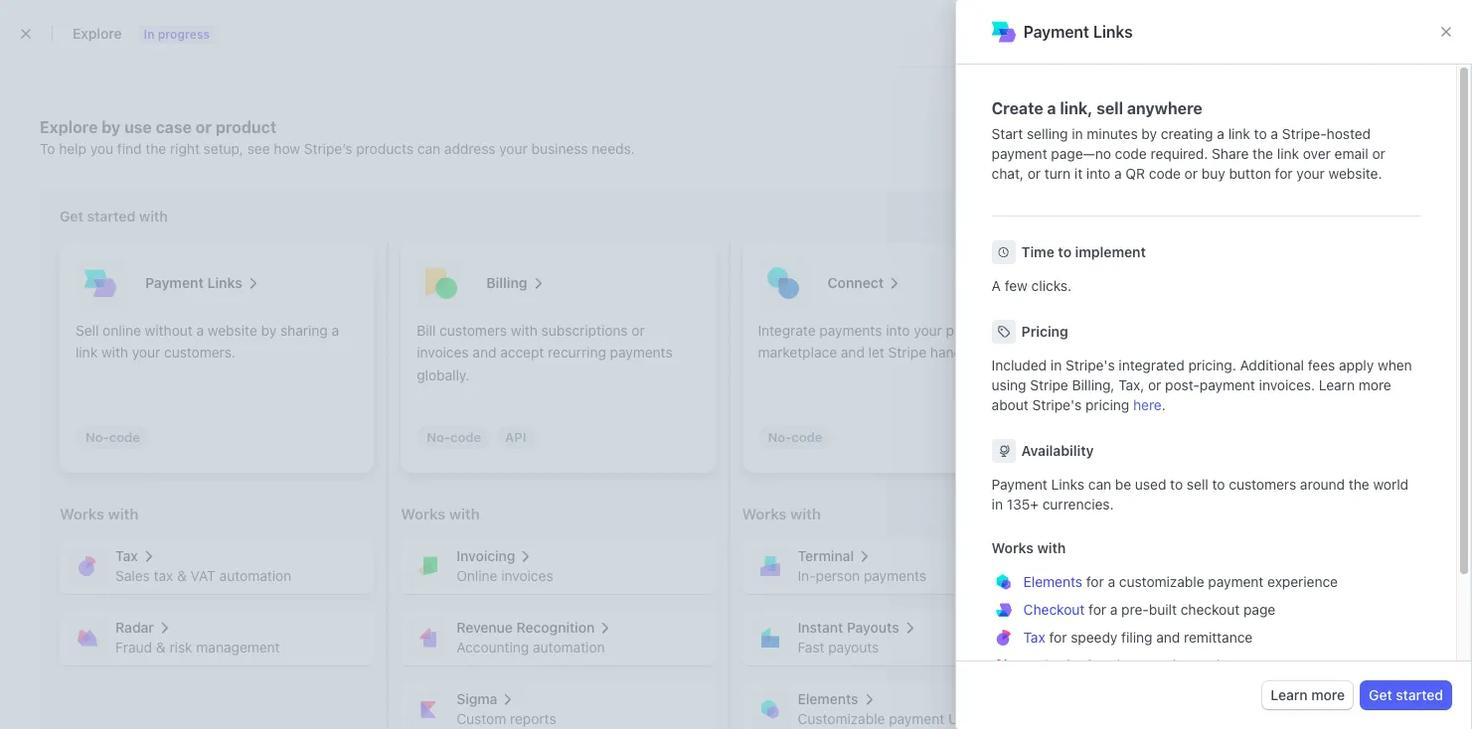 Task type: locate. For each thing, give the bounding box(es) containing it.
elements up checkout
[[1024, 574, 1083, 591]]

1 vertical spatial elements
[[798, 691, 859, 708]]

stripe right the 'let'
[[889, 344, 927, 361]]

by left sharing
[[261, 322, 277, 339]]

a left qr
[[1115, 165, 1122, 182]]

payment up the 135+ on the bottom of the page
[[992, 476, 1048, 493]]

explore inside explore by use case or product to help you find the right setup, see how stripe's products can address your business needs.
[[40, 118, 98, 136]]

radar for radar
[[115, 620, 154, 636]]

with down find
[[139, 208, 168, 225]]

your down online
[[132, 344, 160, 361]]

get down help
[[60, 208, 83, 225]]

in left the 135+ on the bottom of the page
[[992, 496, 1003, 513]]

with
[[139, 208, 168, 225], [511, 322, 538, 339], [101, 344, 128, 361], [108, 505, 139, 523], [449, 505, 480, 523], [791, 505, 821, 523], [1132, 505, 1163, 523], [1038, 540, 1066, 557]]

0 vertical spatial payment links
[[1024, 23, 1133, 41]]

more down apply
[[1359, 377, 1392, 394]]

1 horizontal spatial sell
[[1187, 476, 1209, 493]]

more inside 'included in stripe's integrated pricing. additional fees apply when using stripe billing, tax, or post-payment invoices. learn more about stripe's pricing'
[[1359, 377, 1392, 394]]

0 vertical spatial elements
[[1024, 574, 1083, 591]]

elements inside elements 'button'
[[798, 691, 859, 708]]

and up radar for fraud prevention and management
[[1157, 629, 1181, 646]]

0 vertical spatial tax
[[115, 548, 138, 565]]

1 horizontal spatial link
[[1229, 125, 1251, 142]]

tax,
[[1119, 377, 1145, 394]]

pricing
[[1022, 323, 1069, 340]]

0 vertical spatial explore
[[73, 25, 122, 42]]

website.
[[1329, 165, 1383, 182]]

0 vertical spatial learn
[[1319, 377, 1355, 394]]

in down the pricing
[[1051, 357, 1062, 374]]

management down radar button
[[196, 639, 280, 656]]

learn down fees
[[1319, 377, 1355, 394]]

links up website on the top left of page
[[207, 274, 242, 291]]

0 vertical spatial connect
[[828, 274, 884, 291]]

1 vertical spatial invoices
[[501, 568, 554, 585]]

share
[[1212, 145, 1249, 162]]

your inside sell online without a website by sharing a link with your customers.
[[132, 344, 160, 361]]

to
[[1255, 125, 1268, 142], [1058, 244, 1072, 261], [1171, 476, 1184, 493], [1213, 476, 1226, 493]]

sell up minutes
[[1097, 99, 1124, 117]]

management up learn more
[[1224, 657, 1308, 674]]

create,
[[1140, 322, 1185, 339]]

0 vertical spatial customers
[[440, 322, 507, 339]]

get for get started with
[[60, 208, 83, 225]]

1 horizontal spatial management
[[1224, 657, 1308, 674]]

over
[[1303, 145, 1331, 162]]

1 no-code from the left
[[86, 430, 140, 446]]

no-code for integrate payments into your platform or marketplace and let stripe handle kyc.
[[768, 430, 823, 446]]

explore up help
[[40, 118, 98, 136]]

experience
[[1268, 574, 1339, 591]]

or up right
[[196, 118, 212, 136]]

connect button down service
[[1139, 619, 1390, 638]]

1 vertical spatial stripe's
[[1033, 397, 1082, 414]]

a up customers.
[[196, 322, 204, 339]]

subscriptions
[[542, 322, 628, 339]]

api
[[505, 430, 527, 446]]

sell inside the payment links can be used to sell to customers around the world in 135+ currencies.
[[1187, 476, 1209, 493]]

about
[[992, 397, 1029, 414]]

0 horizontal spatial started
[[87, 208, 136, 225]]

payment up link,
[[1024, 23, 1090, 41]]

links inside the payment links can be used to sell to customers around the world in 135+ currencies.
[[1052, 476, 1085, 493]]

and left accept at top
[[473, 344, 497, 361]]

or down 'integrated' on the right
[[1149, 377, 1162, 394]]

included
[[992, 357, 1047, 374]]

0 horizontal spatial sell
[[1097, 99, 1124, 117]]

0 horizontal spatial link
[[76, 344, 98, 361]]

elements up customizable
[[798, 691, 859, 708]]

3 no- from the left
[[768, 430, 792, 446]]

1 horizontal spatial &
[[177, 568, 187, 585]]

0 vertical spatial can
[[418, 140, 441, 157]]

radar up the fraud
[[115, 620, 154, 636]]

learn down page
[[1271, 687, 1308, 704]]

0 horizontal spatial invoices
[[417, 344, 469, 361]]

works for tax
[[60, 505, 104, 523]]

your down the over
[[1297, 165, 1325, 182]]

customers
[[440, 322, 507, 339], [1229, 476, 1297, 493]]

0 horizontal spatial management
[[196, 639, 280, 656]]

here .
[[1134, 397, 1166, 414]]

remittance
[[1184, 629, 1253, 646]]

works with for terminal
[[742, 505, 821, 523]]

with down online
[[101, 344, 128, 361]]

into left platform
[[886, 322, 910, 339]]

for for for a pre-built checkout page
[[1089, 602, 1107, 619]]

1 vertical spatial management
[[1224, 657, 1308, 674]]

payment up sell online without a website by sharing a link with your customers.
[[145, 274, 204, 291]]

1 horizontal spatial into
[[1087, 165, 1111, 182]]

with up accept at top
[[511, 322, 538, 339]]

1 horizontal spatial radar
[[1024, 657, 1061, 674]]

0 horizontal spatial the
[[146, 140, 166, 157]]

0 vertical spatial without
[[145, 322, 193, 339]]

a left the stripe-
[[1271, 125, 1279, 142]]

the right find
[[146, 140, 166, 157]]

links up currencies. at bottom
[[1052, 476, 1085, 493]]

included in stripe's integrated pricing. additional fees apply when using stripe billing, tax, or post-payment invoices. learn more about stripe's pricing
[[992, 357, 1413, 414]]

as-
[[1197, 568, 1218, 585]]

by down anywhere
[[1142, 125, 1158, 142]]

connect down the built on the right of the page
[[1139, 620, 1195, 636]]

or
[[196, 118, 212, 136], [1373, 145, 1386, 162], [1028, 165, 1041, 182], [1185, 165, 1198, 182], [632, 322, 645, 339], [1004, 322, 1017, 339], [1149, 377, 1162, 394]]

selling
[[1027, 125, 1069, 142]]

1 vertical spatial automation
[[533, 639, 605, 656]]

0 vertical spatial stripe
[[889, 344, 927, 361]]

by up you
[[102, 118, 121, 136]]

1 vertical spatial customers
[[1229, 476, 1297, 493]]

get started link
[[1361, 682, 1452, 710]]

0 vertical spatial stripe's
[[1066, 357, 1115, 374]]

get started
[[1369, 687, 1444, 704]]

get for get started
[[1369, 687, 1393, 704]]

in-
[[798, 568, 816, 585]]

0 horizontal spatial by
[[102, 118, 121, 136]]

be
[[1116, 476, 1132, 493]]

1 vertical spatial connect button
[[1139, 619, 1390, 638]]

button
[[1230, 165, 1272, 182]]

2 horizontal spatial no-
[[768, 430, 792, 446]]

tax
[[115, 548, 138, 565], [1024, 629, 1046, 646]]

pre-
[[1122, 602, 1149, 619]]

connect up integrate payments into your platform or marketplace and let stripe handle kyc.
[[828, 274, 884, 291]]

elements
[[1024, 574, 1083, 591], [798, 691, 859, 708]]

1 vertical spatial stripe
[[1031, 377, 1069, 394]]

1 horizontal spatial elements
[[1024, 574, 1083, 591]]

1 vertical spatial payment
[[145, 274, 204, 291]]

fees.
[[1100, 367, 1131, 384]]

or up kyc.
[[1004, 322, 1017, 339]]

no-
[[86, 430, 109, 446], [427, 430, 451, 446], [768, 430, 792, 446]]

links
[[1094, 23, 1133, 41], [207, 274, 242, 291], [1052, 476, 1085, 493]]

automation down tax button
[[219, 568, 292, 585]]

0 vertical spatial management
[[196, 639, 280, 656]]

automation down the revenue recognition button
[[533, 639, 605, 656]]

links up anywhere
[[1094, 23, 1133, 41]]

1 horizontal spatial without
[[1268, 344, 1316, 361]]

more left get started
[[1312, 687, 1346, 704]]

instant payouts button
[[798, 619, 1049, 638]]

creating
[[1161, 125, 1214, 142]]

1 horizontal spatial started
[[1397, 687, 1444, 704]]

a right scale
[[1312, 322, 1320, 339]]

1 horizontal spatial get
[[1369, 687, 1393, 704]]

without down scale
[[1268, 344, 1316, 361]]

1 vertical spatial connect
[[1139, 620, 1195, 636]]

in
[[144, 27, 155, 42]]

your
[[499, 140, 528, 157], [1297, 165, 1325, 182], [914, 322, 942, 339], [132, 344, 160, 361]]

0 horizontal spatial without
[[145, 322, 193, 339]]

0 horizontal spatial connect
[[828, 274, 884, 291]]

can left be
[[1089, 476, 1112, 493]]

or right email
[[1373, 145, 1386, 162]]

and left the 'let'
[[841, 344, 865, 361]]

1 vertical spatial into
[[886, 322, 910, 339]]

online
[[103, 322, 141, 339]]

2 vertical spatial links
[[1052, 476, 1085, 493]]

or right 'subscriptions'
[[632, 322, 645, 339]]

without inside sell online without a website by sharing a link with your customers.
[[145, 322, 193, 339]]

how
[[274, 140, 300, 157]]

elements for elements for a customizable payment experience
[[1024, 574, 1083, 591]]

1 horizontal spatial in
[[1051, 357, 1062, 374]]

1 horizontal spatial the
[[1253, 145, 1274, 162]]

integrate payments into your platform or marketplace and let stripe handle kyc.
[[758, 322, 1017, 361]]

with down currencies. at bottom
[[1038, 540, 1066, 557]]

0 horizontal spatial elements
[[798, 691, 859, 708]]

0 horizontal spatial no-code
[[86, 430, 140, 446]]

payment
[[992, 145, 1048, 162], [1200, 377, 1256, 394], [1209, 574, 1264, 591], [889, 711, 945, 728]]

with inside sell online without a website by sharing a link with your customers.
[[101, 344, 128, 361]]

radar for fraud prevention and management
[[1024, 657, 1308, 674]]

and up program
[[1247, 322, 1271, 339]]

payments down checkout
[[1198, 639, 1260, 656]]

stripe's down billing,
[[1033, 397, 1082, 414]]

&
[[177, 568, 187, 585], [156, 639, 166, 656]]

or inside integrate payments into your platform or marketplace and let stripe handle kyc.
[[1004, 322, 1017, 339]]

tax button
[[115, 547, 366, 567]]

without inside easily create, manage, and scale a commercial card program without any setup fees.
[[1268, 344, 1316, 361]]

0 horizontal spatial in
[[992, 496, 1003, 513]]

link down the stripe-
[[1278, 145, 1300, 162]]

1 horizontal spatial links
[[1052, 476, 1085, 493]]

customers inside 'bill customers with subscriptions or invoices and accept recurring payments globally.'
[[440, 322, 507, 339]]

payment links up sell online without a website by sharing a link with your customers.
[[145, 274, 242, 291]]

1 vertical spatial link
[[1278, 145, 1300, 162]]

2 horizontal spatial the
[[1349, 476, 1370, 493]]

customizable
[[798, 711, 885, 728]]

can left address at the top left of the page
[[418, 140, 441, 157]]

1 horizontal spatial more
[[1359, 377, 1392, 394]]

payments down 'subscriptions'
[[610, 344, 673, 361]]

payments inside integrate payments into your platform or marketplace and let stripe handle kyc.
[[820, 322, 882, 339]]

radar down checkout
[[1024, 657, 1061, 674]]

invoices down invoicing
[[501, 568, 554, 585]]

and inside 'bill customers with subscriptions or invoices and accept recurring payments globally.'
[[473, 344, 497, 361]]

tax up sales
[[115, 548, 138, 565]]

0 horizontal spatial links
[[207, 274, 242, 291]]

radar inside button
[[115, 620, 154, 636]]

payment inside payment links button
[[145, 274, 204, 291]]

or inside 'bill customers with subscriptions or invoices and accept recurring payments globally.'
[[632, 322, 645, 339]]

2 horizontal spatial by
[[1142, 125, 1158, 142]]

business
[[532, 140, 588, 157]]

radar
[[115, 620, 154, 636], [1024, 657, 1061, 674]]

1 vertical spatial in
[[1051, 357, 1062, 374]]

and down platform payments
[[1196, 657, 1220, 674]]

1 horizontal spatial payment links
[[1024, 23, 1133, 41]]

person
[[816, 568, 860, 585]]

accept
[[500, 344, 544, 361]]

135+
[[1007, 496, 1039, 513]]

0 vertical spatial into
[[1087, 165, 1111, 182]]

explore left in at top left
[[73, 25, 122, 42]]

the inside the payment links can be used to sell to customers around the world in 135+ currencies.
[[1349, 476, 1370, 493]]

1 vertical spatial explore
[[40, 118, 98, 136]]

card
[[1178, 344, 1206, 361]]

0 vertical spatial started
[[87, 208, 136, 225]]

works with up the terminal
[[742, 505, 821, 523]]

in progress
[[144, 27, 210, 42]]

2 horizontal spatial links
[[1094, 23, 1133, 41]]

into inside integrate payments into your platform or marketplace and let stripe handle kyc.
[[886, 322, 910, 339]]

0 vertical spatial connect button
[[828, 273, 1041, 293]]

& left risk
[[156, 639, 166, 656]]

0 vertical spatial sell
[[1097, 99, 1124, 117]]

without up customers.
[[145, 322, 193, 339]]

with down 'used'
[[1132, 505, 1163, 523]]

started for get started
[[1397, 687, 1444, 704]]

sell inside create a link, sell anywhere start selling in minutes by creating a link to a stripe-hosted payment page—no code required. share the link over email or chat, or turn it into a qr code or buy button for your website.
[[1097, 99, 1124, 117]]

works with down the 135+ on the bottom of the page
[[992, 540, 1066, 557]]

0 horizontal spatial automation
[[219, 568, 292, 585]]

create a link, sell anywhere start selling in minutes by creating a link to a stripe-hosted payment page—no code required. share the link over email or chat, or turn it into a qr code or buy button for your website.
[[992, 99, 1386, 182]]

post-
[[1166, 377, 1200, 394]]

you
[[90, 140, 113, 157]]

the left world
[[1349, 476, 1370, 493]]

works for terminal
[[742, 505, 787, 523]]

by inside sell online without a website by sharing a link with your customers.
[[261, 322, 277, 339]]

0 horizontal spatial can
[[418, 140, 441, 157]]

your right address at the top left of the page
[[499, 140, 528, 157]]

for for for a customizable payment experience
[[1087, 574, 1104, 591]]

0 horizontal spatial no-
[[86, 430, 109, 446]]

works with up sales
[[60, 505, 139, 523]]

sell right 'used'
[[1187, 476, 1209, 493]]

here
[[1134, 397, 1162, 414]]

2 horizontal spatial no-code
[[768, 430, 823, 446]]

0 vertical spatial get
[[60, 208, 83, 225]]

with up sales
[[108, 505, 139, 523]]

link
[[1229, 125, 1251, 142], [1278, 145, 1300, 162], [76, 344, 98, 361]]

tax down checkout
[[1024, 629, 1046, 646]]

0 horizontal spatial &
[[156, 639, 166, 656]]

0 vertical spatial radar
[[115, 620, 154, 636]]

1 vertical spatial sell
[[1187, 476, 1209, 493]]

email
[[1335, 145, 1369, 162]]

with up invoicing
[[449, 505, 480, 523]]

2 vertical spatial link
[[76, 344, 98, 361]]

sales
[[115, 568, 150, 585]]

any
[[1320, 344, 1342, 361]]

radar for radar for fraud prevention and management
[[1024, 657, 1061, 674]]

learn inside 'included in stripe's integrated pricing. additional fees apply when using stripe billing, tax, or post-payment invoices. learn more about stripe's pricing'
[[1319, 377, 1355, 394]]

invoices
[[417, 344, 469, 361], [501, 568, 554, 585]]

invoicing
[[457, 548, 516, 565]]

stripe inside integrate payments into your platform or marketplace and let stripe handle kyc.
[[889, 344, 927, 361]]

fraud & risk management
[[115, 639, 280, 656]]

the up the button
[[1253, 145, 1274, 162]]

revenue recognition
[[457, 620, 595, 636]]

revenue
[[457, 620, 513, 636]]

payment links up link,
[[1024, 23, 1133, 41]]

1 horizontal spatial stripe
[[1031, 377, 1069, 394]]

invoicing button
[[457, 547, 708, 567]]

a
[[1048, 99, 1057, 117], [1218, 125, 1225, 142], [1271, 125, 1279, 142], [1115, 165, 1122, 182], [196, 322, 204, 339], [332, 322, 339, 339], [1312, 322, 1320, 339], [1108, 574, 1116, 591], [1111, 602, 1118, 619]]

1 vertical spatial can
[[1089, 476, 1112, 493]]

1 horizontal spatial invoices
[[501, 568, 554, 585]]

2 vertical spatial in
[[992, 496, 1003, 513]]

0 vertical spatial invoices
[[417, 344, 469, 361]]

stripe's up billing,
[[1066, 357, 1115, 374]]

0 vertical spatial links
[[1094, 23, 1133, 41]]

sharing
[[280, 322, 328, 339]]

1 horizontal spatial no-
[[427, 430, 451, 446]]

learn
[[1319, 377, 1355, 394], [1271, 687, 1308, 704]]

3 no-code from the left
[[768, 430, 823, 446]]

can inside explore by use case or product to help you find the right setup, see how stripe's products can address your business needs.
[[418, 140, 441, 157]]

2 vertical spatial payment
[[992, 476, 1048, 493]]

link down sell
[[76, 344, 98, 361]]

get right learn more
[[1369, 687, 1393, 704]]

your up handle
[[914, 322, 942, 339]]

explore for explore by use case or product to help you find the right setup, see how stripe's products can address your business needs.
[[40, 118, 98, 136]]

setup,
[[204, 140, 244, 157]]

2 horizontal spatial in
[[1072, 125, 1084, 142]]

0 vertical spatial more
[[1359, 377, 1392, 394]]

the inside create a link, sell anywhere start selling in minutes by creating a link to a stripe-hosted payment page—no code required. share the link over email or chat, or turn it into a qr code or buy button for your website.
[[1253, 145, 1274, 162]]

in up page—no
[[1072, 125, 1084, 142]]

0 horizontal spatial radar
[[115, 620, 154, 636]]

1 vertical spatial radar
[[1024, 657, 1061, 674]]

link up 'share'
[[1229, 125, 1251, 142]]

let
[[869, 344, 885, 361]]

checkout for a pre-built checkout page
[[1024, 602, 1276, 619]]

with up the terminal
[[791, 505, 821, 523]]

tax inside tax button
[[115, 548, 138, 565]]

the inside explore by use case or product to help you find the right setup, see how stripe's products can address your business needs.
[[146, 140, 166, 157]]

works with up invoicing
[[401, 505, 480, 523]]

0 horizontal spatial payment links
[[145, 274, 242, 291]]

payment links button
[[145, 273, 358, 293]]

into inside create a link, sell anywhere start selling in minutes by creating a link to a stripe-hosted payment page—no code required. share the link over email or chat, or turn it into a qr code or buy button for your website.
[[1087, 165, 1111, 182]]

invoices up globally.
[[417, 344, 469, 361]]

can
[[418, 140, 441, 157], [1089, 476, 1112, 493]]

1 horizontal spatial no-code
[[427, 430, 481, 446]]

integrated
[[1119, 357, 1185, 374]]

reports
[[510, 711, 557, 728]]

risk
[[170, 639, 193, 656]]

sell
[[1097, 99, 1124, 117], [1187, 476, 1209, 493]]

works with for invoicing
[[401, 505, 480, 523]]

1 no- from the left
[[86, 430, 109, 446]]

works with
[[60, 505, 139, 523], [401, 505, 480, 523], [742, 505, 821, 523], [1084, 505, 1163, 523], [992, 540, 1066, 557]]

0 horizontal spatial tax
[[115, 548, 138, 565]]

invoices inside 'bill customers with subscriptions or invoices and accept recurring payments globally.'
[[417, 344, 469, 361]]

needs.
[[592, 140, 635, 157]]

into right it
[[1087, 165, 1111, 182]]

customers left around
[[1229, 476, 1297, 493]]

0 horizontal spatial learn
[[1271, 687, 1308, 704]]

built
[[1149, 602, 1177, 619]]

payments up the 'let'
[[820, 322, 882, 339]]

customers right bill
[[440, 322, 507, 339]]

explore by use case or product to help you find the right setup, see how stripe's products can address your business needs.
[[40, 118, 635, 157]]

your inside create a link, sell anywhere start selling in minutes by creating a link to a stripe-hosted payment page—no code required. share the link over email or chat, or turn it into a qr code or buy button for your website.
[[1297, 165, 1325, 182]]

1 vertical spatial started
[[1397, 687, 1444, 704]]

1 horizontal spatial learn
[[1319, 377, 1355, 394]]

connect button up platform
[[828, 273, 1041, 293]]



Task type: describe. For each thing, give the bounding box(es) containing it.
learn more
[[1271, 687, 1346, 704]]

terminal
[[798, 548, 854, 565]]

to inside create a link, sell anywhere start selling in minutes by creating a link to a stripe-hosted payment page—no code required. share the link over email or chat, or turn it into a qr code or buy button for your website.
[[1255, 125, 1268, 142]]

elements for elements
[[798, 691, 859, 708]]

a up checkout for a pre-built checkout page
[[1108, 574, 1116, 591]]

elements button
[[798, 690, 1049, 710]]

0 horizontal spatial connect button
[[828, 273, 1041, 293]]

by inside explore by use case or product to help you find the right setup, see how stripe's products can address your business needs.
[[102, 118, 121, 136]]

use
[[1264, 134, 1289, 151]]

1 vertical spatial learn
[[1271, 687, 1308, 704]]

time to implement
[[1022, 244, 1147, 261]]

the for product
[[146, 140, 166, 157]]

page
[[1244, 602, 1276, 619]]

payments down terminal button
[[864, 568, 927, 585]]

0 vertical spatial payment
[[1024, 23, 1090, 41]]

apply
[[1340, 357, 1375, 374]]

fraud
[[1087, 657, 1121, 674]]

used
[[1136, 476, 1167, 493]]

works with for tax
[[60, 505, 139, 523]]

use
[[124, 118, 152, 136]]

speedy
[[1071, 629, 1118, 646]]

customers.
[[164, 344, 236, 361]]

or left buy
[[1185, 165, 1198, 182]]

payment links inside button
[[145, 274, 242, 291]]

the for to
[[1349, 476, 1370, 493]]

billing
[[487, 274, 528, 291]]

handle
[[931, 344, 974, 361]]

links inside button
[[207, 274, 242, 291]]

using
[[992, 377, 1027, 394]]

link inside sell online without a website by sharing a link with your customers.
[[76, 344, 98, 361]]

integrate
[[758, 322, 816, 339]]

website
[[208, 322, 257, 339]]

1 horizontal spatial connect
[[1139, 620, 1195, 636]]

a
[[992, 277, 1001, 294]]

to
[[40, 140, 55, 157]]

see
[[247, 140, 270, 157]]

your inside explore by use case or product to help you find the right setup, see how stripe's products can address your business needs.
[[499, 140, 528, 157]]

additional
[[1241, 357, 1305, 374]]

kyc.
[[978, 344, 1009, 361]]

sell online without a website by sharing a link with your customers.
[[76, 322, 339, 361]]

checkout
[[1024, 602, 1085, 619]]

create
[[992, 99, 1044, 117]]

find
[[117, 140, 142, 157]]

progress
[[158, 27, 210, 42]]

works for invoicing
[[401, 505, 446, 523]]

tax for tax
[[115, 548, 138, 565]]

2 no-code from the left
[[427, 430, 481, 446]]

in inside the payment links can be used to sell to customers around the world in 135+ currencies.
[[992, 496, 1003, 513]]

payments inside 'bill customers with subscriptions or invoices and accept recurring payments globally.'
[[610, 344, 673, 361]]

explore for explore
[[73, 25, 122, 42]]

billing button
[[487, 273, 700, 293]]

world
[[1374, 476, 1409, 493]]

vat
[[191, 568, 216, 585]]

for inside create a link, sell anywhere start selling in minutes by creating a link to a stripe-hosted payment page—no code required. share the link over email or chat, or turn it into a qr code or buy button for your website.
[[1275, 165, 1293, 182]]

tax
[[154, 568, 173, 585]]

or inside explore by use case or product to help you find the right setup, see how stripe's products can address your business needs.
[[196, 118, 212, 136]]

minutes
[[1087, 125, 1138, 142]]

tax for tax for speedy filing and remittance
[[1024, 629, 1046, 646]]

online invoices
[[457, 568, 554, 585]]

banking-as-a-service
[[1139, 568, 1279, 585]]

2 horizontal spatial link
[[1278, 145, 1300, 162]]

works with down be
[[1084, 505, 1163, 523]]

0 vertical spatial link
[[1229, 125, 1251, 142]]

0 vertical spatial &
[[177, 568, 187, 585]]

payment inside 'included in stripe's integrated pricing. additional fees apply when using stripe billing, tax, or post-payment invoices. learn more about stripe's pricing'
[[1200, 377, 1256, 394]]

help
[[59, 140, 86, 157]]

custom
[[457, 711, 506, 728]]

payment inside the payment links can be used to sell to customers around the world in 135+ currencies.
[[992, 476, 1048, 493]]

recurring
[[548, 344, 606, 361]]

easily create, manage, and scale a commercial card program without any setup fees. button
[[1084, 243, 1398, 473]]

chat,
[[992, 165, 1024, 182]]

bill customers with subscriptions or invoices and accept recurring payments globally.
[[417, 322, 673, 384]]

no- for sell online without a website by sharing a link with your customers.
[[86, 430, 109, 446]]

custom reports
[[457, 711, 557, 728]]

for for for speedy filing and remittance
[[1050, 629, 1067, 646]]

a left pre- on the right bottom
[[1111, 602, 1118, 619]]

platform payments
[[1139, 639, 1260, 656]]

scale
[[1275, 322, 1309, 339]]

turn
[[1045, 165, 1071, 182]]

in-person payments
[[798, 568, 927, 585]]

.
[[1162, 397, 1166, 414]]

banking-
[[1139, 568, 1197, 585]]

started for get started with
[[87, 208, 136, 225]]

instant
[[798, 620, 844, 636]]

a left link,
[[1048, 99, 1057, 117]]

or left turn
[[1028, 165, 1041, 182]]

for for for fraud prevention and management
[[1065, 657, 1083, 674]]

a inside easily create, manage, and scale a commercial card program without any setup fees.
[[1312, 322, 1320, 339]]

revenue recognition button
[[457, 619, 708, 638]]

use cases button
[[1256, 129, 1338, 157]]

currencies.
[[1043, 496, 1114, 513]]

use cases
[[1264, 134, 1330, 151]]

or inside 'included in stripe's integrated pricing. additional fees apply when using stripe billing, tax, or post-payment invoices. learn more about stripe's pricing'
[[1149, 377, 1162, 394]]

clicks.
[[1032, 277, 1072, 294]]

a right sharing
[[332, 322, 339, 339]]

your inside integrate payments into your platform or marketplace and let stripe handle kyc.
[[914, 322, 942, 339]]

by inside create a link, sell anywhere start selling in minutes by creating a link to a stripe-hosted payment page—no code required. share the link over email or chat, or turn it into a qr code or buy button for your website.
[[1142, 125, 1158, 142]]

stripe inside 'included in stripe's integrated pricing. additional fees apply when using stripe billing, tax, or post-payment invoices. learn more about stripe's pricing'
[[1031, 377, 1069, 394]]

globally.
[[417, 367, 470, 384]]

0 vertical spatial automation
[[219, 568, 292, 585]]

manage,
[[1189, 322, 1244, 339]]

products
[[1349, 134, 1408, 151]]

0 horizontal spatial more
[[1312, 687, 1346, 704]]

case
[[156, 118, 192, 136]]

when
[[1378, 357, 1413, 374]]

marketplace
[[758, 344, 837, 361]]

sigma button
[[457, 690, 708, 710]]

right
[[170, 140, 200, 157]]

commercial
[[1100, 344, 1174, 361]]

qr
[[1126, 165, 1146, 182]]

no- for integrate payments into your platform or marketplace and let stripe handle kyc.
[[768, 430, 792, 446]]

payment inside create a link, sell anywhere start selling in minutes by creating a link to a stripe-hosted payment page—no code required. share the link over email or chat, or turn it into a qr code or buy button for your website.
[[992, 145, 1048, 162]]

with inside 'bill customers with subscriptions or invoices and accept recurring payments globally.'
[[511, 322, 538, 339]]

pricing.
[[1189, 357, 1237, 374]]

pricing
[[1086, 397, 1130, 414]]

time
[[1022, 244, 1055, 261]]

elements for a customizable payment experience
[[1024, 574, 1339, 591]]

can inside the payment links can be used to sell to customers around the world in 135+ currencies.
[[1089, 476, 1112, 493]]

around
[[1301, 476, 1346, 493]]

hosted
[[1327, 125, 1371, 142]]

payment links can be used to sell to customers around the world in 135+ currencies.
[[992, 476, 1409, 513]]

2 no- from the left
[[427, 430, 451, 446]]

bill
[[417, 322, 436, 339]]

platform
[[1139, 639, 1194, 656]]

no-code for sell online without a website by sharing a link with your customers.
[[86, 430, 140, 446]]

customers inside the payment links can be used to sell to customers around the world in 135+ currencies.
[[1229, 476, 1297, 493]]

in inside 'included in stripe's integrated pricing. additional fees apply when using stripe billing, tax, or post-payment invoices. learn more about stripe's pricing'
[[1051, 357, 1062, 374]]

in inside create a link, sell anywhere start selling in minutes by creating a link to a stripe-hosted payment page—no code required. share the link over email or chat, or turn it into a qr code or buy button for your website.
[[1072, 125, 1084, 142]]

and inside integrate payments into your platform or marketplace and let stripe handle kyc.
[[841, 344, 865, 361]]

a up 'share'
[[1218, 125, 1225, 142]]

1 horizontal spatial connect button
[[1139, 619, 1390, 638]]

1 horizontal spatial automation
[[533, 639, 605, 656]]

sell
[[76, 322, 99, 339]]

banking-as-a-service button
[[1084, 539, 1398, 595]]

and inside easily create, manage, and scale a commercial card program without any setup fees.
[[1247, 322, 1271, 339]]

customizable
[[1120, 574, 1205, 591]]

accounting
[[457, 639, 529, 656]]

page—no
[[1052, 145, 1112, 162]]



Task type: vqa. For each thing, say whether or not it's contained in the screenshot.


